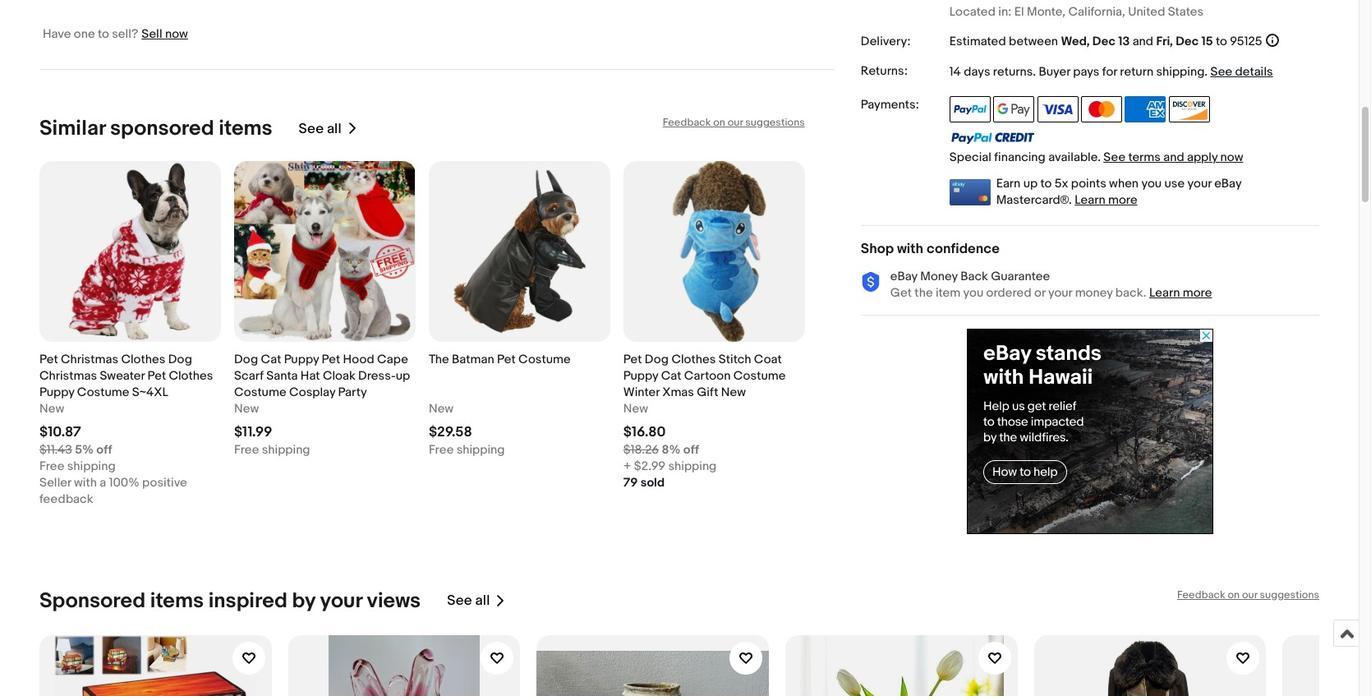 Task type: vqa. For each thing, say whether or not it's contained in the screenshot.
Actions
no



Task type: describe. For each thing, give the bounding box(es) containing it.
money
[[1076, 285, 1113, 300]]

1 vertical spatial now
[[1221, 149, 1244, 165]]

gift
[[697, 385, 719, 400]]

american express image
[[1125, 97, 1166, 123]]

advertisement region
[[967, 328, 1214, 534]]

$10.87 text field
[[39, 424, 81, 441]]

off inside 'pet christmas clothes dog christmas sweater pet clothes puppy costume s~4xl new $10.87 $11.43 5% off free shipping seller with a 100% positive feedback'
[[96, 442, 112, 458]]

item
[[936, 285, 961, 300]]

$10.87
[[39, 424, 81, 441]]

see all for similar sponsored items
[[299, 120, 342, 137]]

your inside ebay money back guarantee get the item you ordered or your money back. learn more
[[1049, 285, 1073, 300]]

Seller with a 100% positive feedback text field
[[39, 475, 221, 508]]

shipping down fri,
[[1157, 65, 1205, 80]]

financing
[[995, 149, 1046, 165]]

party
[[338, 385, 367, 400]]

guarantee
[[991, 268, 1051, 284]]

see all link for similar sponsored items
[[299, 116, 358, 141]]

wed,
[[1061, 34, 1090, 50]]

to for have one to sell? sell now
[[98, 26, 109, 42]]

14
[[950, 65, 961, 80]]

sell?
[[112, 26, 138, 42]]

sweater
[[100, 368, 145, 384]]

0 horizontal spatial your
[[320, 588, 362, 614]]

1 . from the left
[[1033, 65, 1036, 80]]

sell now link
[[142, 26, 188, 42]]

points
[[1072, 175, 1107, 191]]

$16.80
[[624, 424, 666, 441]]

1 horizontal spatial free shipping text field
[[234, 442, 310, 459]]

hat
[[301, 368, 320, 384]]

stitch
[[719, 352, 752, 367]]

0 vertical spatial items
[[219, 116, 272, 141]]

states
[[1168, 4, 1204, 20]]

new inside dog cat puppy pet hood cape scarf santa hat cloak dress-up costume cosplay party new $11.99 free shipping
[[234, 401, 259, 417]]

to for earn up to 5x points when you use your ebay mastercard®.
[[1041, 175, 1052, 191]]

and for 13
[[1133, 34, 1154, 50]]

pet right batman
[[497, 352, 516, 367]]

Free shipping text field
[[429, 442, 505, 459]]

0 horizontal spatial free shipping text field
[[39, 459, 116, 475]]

8%
[[662, 442, 681, 458]]

clothes for $10.87
[[121, 352, 166, 367]]

batman
[[452, 352, 495, 367]]

New text field
[[624, 401, 649, 418]]

$2.99
[[634, 459, 666, 474]]

free inside "new $29.58 free shipping"
[[429, 442, 454, 458]]

back.
[[1116, 285, 1147, 300]]

back
[[961, 268, 989, 284]]

buyer
[[1039, 65, 1071, 80]]

estimated
[[950, 34, 1007, 50]]

available.
[[1049, 149, 1101, 165]]

cape
[[377, 352, 408, 367]]

coat
[[754, 352, 782, 367]]

100%
[[109, 475, 139, 491]]

79 sold text field
[[624, 475, 665, 491]]

on for sponsored items inspired by your views
[[1228, 588, 1240, 601]]

$29.58
[[429, 424, 472, 441]]

new text field for $29.58
[[429, 401, 454, 418]]

you inside earn up to 5x points when you use your ebay mastercard®.
[[1142, 175, 1162, 191]]

see details link
[[1211, 65, 1274, 80]]

$16.80 text field
[[624, 424, 666, 441]]

sponsored
[[110, 116, 214, 141]]

winter
[[624, 385, 660, 400]]

new inside 'pet christmas clothes dog christmas sweater pet clothes puppy costume s~4xl new $10.87 $11.43 5% off free shipping seller with a 100% positive feedback'
[[39, 401, 64, 417]]

2 dec from the left
[[1176, 34, 1199, 50]]

similar sponsored items
[[39, 116, 272, 141]]

have one to sell? sell now
[[43, 26, 188, 42]]

special
[[950, 149, 992, 165]]

new text field for $11.99
[[234, 401, 259, 418]]

shipping inside the pet dog clothes stitch coat puppy cat cartoon costume winter xmas gift new new $16.80 $18.26 8% off + $2.99 shipping 79 sold
[[669, 459, 717, 474]]

xmas
[[663, 385, 694, 400]]

in:
[[999, 4, 1012, 20]]

pet dog clothes stitch coat puppy cat cartoon costume winter xmas gift new new $16.80 $18.26 8% off + $2.99 shipping 79 sold
[[624, 352, 786, 491]]

1 vertical spatial items
[[150, 588, 204, 614]]

returns:
[[861, 64, 908, 79]]

14 days returns . buyer pays for return shipping . see details
[[950, 65, 1274, 80]]

costume right batman
[[519, 352, 571, 367]]

learn more
[[1075, 192, 1138, 208]]

dog inside dog cat puppy pet hood cape scarf santa hat cloak dress-up costume cosplay party new $11.99 free shipping
[[234, 352, 258, 367]]

with details__icon image
[[861, 272, 881, 293]]

off inside the pet dog clothes stitch coat puppy cat cartoon costume winter xmas gift new new $16.80 $18.26 8% off + $2.99 shipping 79 sold
[[684, 442, 699, 458]]

pet up the s~4xl
[[147, 368, 166, 384]]

0 horizontal spatial more
[[1109, 192, 1138, 208]]

$11.99 text field
[[234, 424, 272, 441]]

+
[[624, 459, 632, 474]]

up inside earn up to 5x points when you use your ebay mastercard®.
[[1024, 175, 1038, 191]]

united
[[1129, 4, 1166, 20]]

15
[[1202, 34, 1214, 50]]

13
[[1119, 34, 1130, 50]]

located
[[950, 4, 996, 20]]

visa image
[[1038, 97, 1079, 123]]

$11.43
[[39, 442, 72, 458]]

apply
[[1188, 149, 1218, 165]]

scarf
[[234, 368, 264, 384]]

sponsored items inspired by your views
[[39, 588, 421, 614]]

by
[[292, 588, 315, 614]]

feedback for similar sponsored items
[[663, 116, 711, 129]]

similar
[[39, 116, 105, 141]]

payments:
[[861, 97, 919, 113]]

estimated between wed, dec 13 and fri, dec 15 to 95125
[[950, 34, 1263, 50]]

fri,
[[1157, 34, 1173, 50]]

ordered
[[987, 285, 1032, 300]]

See all text field
[[447, 593, 490, 609]]

seller
[[39, 475, 71, 491]]

2 . from the left
[[1205, 65, 1208, 80]]

feedback
[[39, 491, 93, 507]]

new text field for $10.87
[[39, 401, 64, 418]]

the
[[915, 285, 933, 300]]

ebay mastercard image
[[950, 179, 991, 205]]

1 horizontal spatial clothes
[[169, 368, 213, 384]]

on for similar sponsored items
[[714, 116, 726, 129]]

$18.26
[[624, 442, 659, 458]]



Task type: locate. For each thing, give the bounding box(es) containing it.
0 vertical spatial you
[[1142, 175, 1162, 191]]

1 horizontal spatial with
[[897, 240, 924, 257]]

your right or
[[1049, 285, 1073, 300]]

0 vertical spatial feedback
[[663, 116, 711, 129]]

$29.58 text field
[[429, 424, 472, 441]]

with
[[897, 240, 924, 257], [74, 475, 97, 491]]

dog inside 'pet christmas clothes dog christmas sweater pet clothes puppy costume s~4xl new $10.87 $11.43 5% off free shipping seller with a 100% positive feedback'
[[168, 352, 192, 367]]

you left use
[[1142, 175, 1162, 191]]

dec left 13
[[1093, 34, 1116, 50]]

1 horizontal spatial learn
[[1150, 285, 1181, 300]]

1 horizontal spatial and
[[1164, 149, 1185, 165]]

2 horizontal spatial dog
[[645, 352, 669, 367]]

1 horizontal spatial .
[[1205, 65, 1208, 80]]

ebay money back guarantee get the item you ordered or your money back. learn more
[[891, 268, 1213, 300]]

free shipping text field down 5%
[[39, 459, 116, 475]]

christmas left sweater
[[39, 368, 97, 384]]

0 horizontal spatial with
[[74, 475, 97, 491]]

pet christmas clothes dog christmas sweater pet clothes puppy costume s~4xl new $10.87 $11.43 5% off free shipping seller with a 100% positive feedback
[[39, 352, 213, 507]]

all
[[327, 120, 342, 137], [476, 593, 490, 609]]

dec left "15"
[[1176, 34, 1199, 50]]

paypal credit image
[[950, 131, 1035, 144]]

puppy inside the pet dog clothes stitch coat puppy cat cartoon costume winter xmas gift new new $16.80 $18.26 8% off + $2.99 shipping 79 sold
[[624, 368, 659, 384]]

pet up winter
[[624, 352, 642, 367]]

your right by
[[320, 588, 362, 614]]

1 vertical spatial cat
[[661, 368, 682, 384]]

and up use
[[1164, 149, 1185, 165]]

1 horizontal spatial on
[[1228, 588, 1240, 601]]

for
[[1103, 65, 1118, 80]]

returns
[[994, 65, 1033, 80]]

pet
[[39, 352, 58, 367], [322, 352, 340, 367], [497, 352, 516, 367], [624, 352, 642, 367], [147, 368, 166, 384]]

0 horizontal spatial see all
[[299, 120, 342, 137]]

0 horizontal spatial and
[[1133, 34, 1154, 50]]

free down $11.99 text box
[[234, 442, 259, 458]]

our for similar sponsored items
[[728, 116, 743, 129]]

1 vertical spatial suggestions
[[1260, 588, 1320, 601]]

have
[[43, 26, 71, 42]]

return
[[1120, 65, 1154, 80]]

1 new text field from the left
[[39, 401, 64, 418]]

0 horizontal spatial cat
[[261, 352, 281, 367]]

christmas
[[61, 352, 118, 367], [39, 368, 97, 384]]

dog up the s~4xl
[[168, 352, 192, 367]]

0 horizontal spatial see all link
[[299, 116, 358, 141]]

3 new text field from the left
[[429, 401, 454, 418]]

see all
[[299, 120, 342, 137], [447, 593, 490, 609]]

See all text field
[[299, 120, 342, 137]]

earn up to 5x points when you use your ebay mastercard®.
[[997, 175, 1242, 208]]

1 vertical spatial and
[[1164, 149, 1185, 165]]

positive
[[142, 475, 187, 491]]

1 vertical spatial your
[[1049, 285, 1073, 300]]

0 vertical spatial up
[[1024, 175, 1038, 191]]

5%
[[75, 442, 94, 458]]

delivery:
[[861, 34, 911, 50]]

clothes up cartoon
[[672, 352, 716, 367]]

puppy inside 'pet christmas clothes dog christmas sweater pet clothes puppy costume s~4xl new $10.87 $11.43 5% off free shipping seller with a 100% positive feedback'
[[39, 385, 74, 400]]

your inside earn up to 5x points when you use your ebay mastercard®.
[[1188, 175, 1212, 191]]

1 vertical spatial you
[[964, 285, 984, 300]]

0 vertical spatial all
[[327, 120, 342, 137]]

sponsored
[[39, 588, 146, 614]]

1 dog from the left
[[168, 352, 192, 367]]

previous price $11.43 5% off text field
[[39, 442, 112, 459]]

new up $11.99 text box
[[234, 401, 259, 417]]

1 vertical spatial our
[[1243, 588, 1258, 601]]

shipping inside dog cat puppy pet hood cape scarf santa hat cloak dress-up costume cosplay party new $11.99 free shipping
[[262, 442, 310, 458]]

0 horizontal spatial learn
[[1075, 192, 1106, 208]]

more inside ebay money back guarantee get the item you ordered or your money back. learn more
[[1183, 285, 1213, 300]]

shipping inside "new $29.58 free shipping"
[[457, 442, 505, 458]]

sell
[[142, 26, 162, 42]]

1 horizontal spatial our
[[1243, 588, 1258, 601]]

and right 13
[[1133, 34, 1154, 50]]

1 vertical spatial learn more link
[[1150, 285, 1213, 300]]

new down winter
[[624, 401, 649, 417]]

shipping down 5%
[[67, 459, 116, 474]]

items left see all text field
[[219, 116, 272, 141]]

1 horizontal spatial see all link
[[447, 588, 506, 614]]

terms
[[1129, 149, 1161, 165]]

puppy inside dog cat puppy pet hood cape scarf santa hat cloak dress-up costume cosplay party new $11.99 free shipping
[[284, 352, 319, 367]]

now right sell
[[165, 26, 188, 42]]

new $29.58 free shipping
[[429, 401, 505, 458]]

our for sponsored items inspired by your views
[[1243, 588, 1258, 601]]

0 vertical spatial puppy
[[284, 352, 319, 367]]

dress-
[[358, 368, 396, 384]]

clothes inside the pet dog clothes stitch coat puppy cat cartoon costume winter xmas gift new new $16.80 $18.26 8% off + $2.99 shipping 79 sold
[[672, 352, 716, 367]]

0 vertical spatial suggestions
[[746, 116, 805, 129]]

0 vertical spatial on
[[714, 116, 726, 129]]

feedback on our suggestions for sponsored items inspired by your views
[[1178, 588, 1320, 601]]

discover image
[[1169, 97, 1210, 123]]

0 vertical spatial and
[[1133, 34, 1154, 50]]

0 horizontal spatial suggestions
[[746, 116, 805, 129]]

1 horizontal spatial your
[[1049, 285, 1073, 300]]

1 vertical spatial learn
[[1150, 285, 1181, 300]]

shipping down 8%
[[669, 459, 717, 474]]

2 horizontal spatial free
[[429, 442, 454, 458]]

el
[[1015, 4, 1025, 20]]

0 horizontal spatial ebay
[[891, 268, 918, 284]]

cat up santa
[[261, 352, 281, 367]]

1 dec from the left
[[1093, 34, 1116, 50]]

all for similar sponsored items
[[327, 120, 342, 137]]

your right use
[[1188, 175, 1212, 191]]

new text field up "$10.87" text field
[[39, 401, 64, 418]]

0 horizontal spatial all
[[327, 120, 342, 137]]

5x
[[1055, 175, 1069, 191]]

0 horizontal spatial you
[[964, 285, 984, 300]]

shipping down $11.99
[[262, 442, 310, 458]]

sold
[[641, 475, 665, 491]]

feedback on our suggestions link for similar sponsored items
[[663, 116, 805, 129]]

one
[[74, 26, 95, 42]]

free
[[234, 442, 259, 458], [429, 442, 454, 458], [39, 459, 64, 474]]

master card image
[[1081, 97, 1123, 123]]

suggestions for sponsored items inspired by your views
[[1260, 588, 1320, 601]]

up down cape
[[396, 368, 410, 384]]

learn more link down 'points'
[[1075, 192, 1138, 208]]

1 horizontal spatial see all
[[447, 593, 490, 609]]

special financing available. see terms and apply now
[[950, 149, 1244, 165]]

0 horizontal spatial now
[[165, 26, 188, 42]]

0 horizontal spatial dec
[[1093, 34, 1116, 50]]

dog up scarf in the bottom of the page
[[234, 352, 258, 367]]

to left 5x
[[1041, 175, 1052, 191]]

all for sponsored items inspired by your views
[[476, 593, 490, 609]]

new up $29.58 text box
[[429, 401, 454, 417]]

and for terms
[[1164, 149, 1185, 165]]

1 horizontal spatial more
[[1183, 285, 1213, 300]]

1 vertical spatial on
[[1228, 588, 1240, 601]]

0 vertical spatial now
[[165, 26, 188, 42]]

ebay inside earn up to 5x points when you use your ebay mastercard®.
[[1215, 175, 1242, 191]]

dog cat puppy pet hood cape scarf santa hat cloak dress-up costume cosplay party new $11.99 free shipping
[[234, 352, 410, 458]]

1 vertical spatial up
[[396, 368, 410, 384]]

0 horizontal spatial dog
[[168, 352, 192, 367]]

1 vertical spatial feedback on our suggestions
[[1178, 588, 1320, 601]]

1 horizontal spatial dog
[[234, 352, 258, 367]]

free inside dog cat puppy pet hood cape scarf santa hat cloak dress-up costume cosplay party new $11.99 free shipping
[[234, 442, 259, 458]]

new text field up $11.99 text box
[[234, 401, 259, 418]]

1 horizontal spatial all
[[476, 593, 490, 609]]

1 horizontal spatial feedback on our suggestions
[[1178, 588, 1320, 601]]

items left inspired
[[150, 588, 204, 614]]

New text field
[[39, 401, 64, 418], [234, 401, 259, 418], [429, 401, 454, 418]]

clothes up sweater
[[121, 352, 166, 367]]

the batman pet costume
[[429, 352, 571, 367]]

feedback on our suggestions link
[[663, 116, 805, 129], [1178, 588, 1320, 601]]

new up "$10.87" text field
[[39, 401, 64, 417]]

0 horizontal spatial feedback on our suggestions link
[[663, 116, 805, 129]]

2 horizontal spatial new text field
[[429, 401, 454, 418]]

california,
[[1069, 4, 1126, 20]]

1 horizontal spatial items
[[219, 116, 272, 141]]

suggestions for similar sponsored items
[[746, 116, 805, 129]]

1 horizontal spatial now
[[1221, 149, 1244, 165]]

0 vertical spatial our
[[728, 116, 743, 129]]

learn inside ebay money back guarantee get the item you ordered or your money back. learn more
[[1150, 285, 1181, 300]]

new inside "new $29.58 free shipping"
[[429, 401, 454, 417]]

dog inside the pet dog clothes stitch coat puppy cat cartoon costume winter xmas gift new new $16.80 $18.26 8% off + $2.99 shipping 79 sold
[[645, 352, 669, 367]]

costume inside the pet dog clothes stitch coat puppy cat cartoon costume winter xmas gift new new $16.80 $18.26 8% off + $2.99 shipping 79 sold
[[734, 368, 786, 384]]

mastercard®.
[[997, 192, 1072, 208]]

2 vertical spatial your
[[320, 588, 362, 614]]

pet up "$10.87" text field
[[39, 352, 58, 367]]

0 horizontal spatial feedback on our suggestions
[[663, 116, 805, 129]]

cat
[[261, 352, 281, 367], [661, 368, 682, 384]]

shipping down $29.58 text box
[[457, 442, 505, 458]]

cat up xmas
[[661, 368, 682, 384]]

costume down sweater
[[77, 385, 129, 400]]

earn
[[997, 175, 1021, 191]]

clothes
[[121, 352, 166, 367], [672, 352, 716, 367], [169, 368, 213, 384]]

pet up cloak
[[322, 352, 340, 367]]

google pay image
[[994, 97, 1035, 123]]

1 vertical spatial christmas
[[39, 368, 97, 384]]

with inside 'pet christmas clothes dog christmas sweater pet clothes puppy costume s~4xl new $10.87 $11.43 5% off free shipping seller with a 100% positive feedback'
[[74, 475, 97, 491]]

0 horizontal spatial clothes
[[121, 352, 166, 367]]

up up 'mastercard®.'
[[1024, 175, 1038, 191]]

0 vertical spatial christmas
[[61, 352, 118, 367]]

shipping inside 'pet christmas clothes dog christmas sweater pet clothes puppy costume s~4xl new $10.87 $11.43 5% off free shipping seller with a 100% positive feedback'
[[67, 459, 116, 474]]

Free shipping text field
[[234, 442, 310, 459], [39, 459, 116, 475]]

inspired
[[209, 588, 288, 614]]

0 horizontal spatial items
[[150, 588, 204, 614]]

free inside 'pet christmas clothes dog christmas sweater pet clothes puppy costume s~4xl new $10.87 $11.43 5% off free shipping seller with a 100% positive feedback'
[[39, 459, 64, 474]]

1 vertical spatial see all
[[447, 593, 490, 609]]

0 vertical spatial see all link
[[299, 116, 358, 141]]

pet inside dog cat puppy pet hood cape scarf santa hat cloak dress-up costume cosplay party new $11.99 free shipping
[[322, 352, 340, 367]]

you
[[1142, 175, 1162, 191], [964, 285, 984, 300]]

0 horizontal spatial free
[[39, 459, 64, 474]]

1 horizontal spatial up
[[1024, 175, 1038, 191]]

free up the seller
[[39, 459, 64, 474]]

feedback
[[663, 116, 711, 129], [1178, 588, 1226, 601]]

cloak
[[323, 368, 356, 384]]

cat inside dog cat puppy pet hood cape scarf santa hat cloak dress-up costume cosplay party new $11.99 free shipping
[[261, 352, 281, 367]]

dog
[[168, 352, 192, 367], [234, 352, 258, 367], [645, 352, 669, 367]]

christmas up sweater
[[61, 352, 118, 367]]

cosplay
[[289, 385, 335, 400]]

see all link
[[299, 116, 358, 141], [447, 588, 506, 614]]

79
[[624, 475, 638, 491]]

1 off from the left
[[96, 442, 112, 458]]

costume inside 'pet christmas clothes dog christmas sweater pet clothes puppy costume s~4xl new $10.87 $11.43 5% off free shipping seller with a 100% positive feedback'
[[77, 385, 129, 400]]

get
[[891, 285, 912, 300]]

off right 5%
[[96, 442, 112, 458]]

new right "gift"
[[721, 385, 746, 400]]

you inside ebay money back guarantee get the item you ordered or your money back. learn more
[[964, 285, 984, 300]]

2 off from the left
[[684, 442, 699, 458]]

ebay inside ebay money back guarantee get the item you ordered or your money back. learn more
[[891, 268, 918, 284]]

with right shop
[[897, 240, 924, 257]]

items
[[219, 116, 272, 141], [150, 588, 204, 614]]

located in: el monte, california, united states
[[950, 4, 1204, 20]]

pays
[[1073, 65, 1100, 80]]

1 horizontal spatial dec
[[1176, 34, 1199, 50]]

see all for sponsored items inspired by your views
[[447, 593, 490, 609]]

0 vertical spatial learn more link
[[1075, 192, 1138, 208]]

now right apply at the top
[[1221, 149, 1244, 165]]

previous price $18.26 8% off text field
[[624, 442, 699, 459]]

0 horizontal spatial puppy
[[39, 385, 74, 400]]

with left a
[[74, 475, 97, 491]]

1 horizontal spatial ebay
[[1215, 175, 1242, 191]]

pet inside the pet dog clothes stitch coat puppy cat cartoon costume winter xmas gift new new $16.80 $18.26 8% off + $2.99 shipping 79 sold
[[624, 352, 642, 367]]

1 vertical spatial feedback on our suggestions link
[[1178, 588, 1320, 601]]

feedback on our suggestions link for sponsored items inspired by your views
[[1178, 588, 1320, 601]]

0 horizontal spatial off
[[96, 442, 112, 458]]

2 horizontal spatial clothes
[[672, 352, 716, 367]]

you down back
[[964, 285, 984, 300]]

+ $2.99 shipping text field
[[624, 459, 717, 475]]

1 vertical spatial with
[[74, 475, 97, 491]]

feedback on our suggestions
[[663, 116, 805, 129], [1178, 588, 1320, 601]]

details
[[1236, 65, 1274, 80]]

2 horizontal spatial your
[[1188, 175, 1212, 191]]

. down "15"
[[1205, 65, 1208, 80]]

feedback for sponsored items inspired by your views
[[1178, 588, 1226, 601]]

0 vertical spatial learn
[[1075, 192, 1106, 208]]

3 dog from the left
[[645, 352, 669, 367]]

0 horizontal spatial feedback
[[663, 116, 711, 129]]

see all link for sponsored items inspired by your views
[[447, 588, 506, 614]]

paypal image
[[950, 97, 991, 123]]

ebay down apply at the top
[[1215, 175, 1242, 191]]

new text field up $29.58 text box
[[429, 401, 454, 418]]

1 vertical spatial more
[[1183, 285, 1213, 300]]

use
[[1165, 175, 1185, 191]]

confidence
[[927, 240, 1000, 257]]

dog up winter
[[645, 352, 669, 367]]

and
[[1133, 34, 1154, 50], [1164, 149, 1185, 165]]

costume down coat
[[734, 368, 786, 384]]

1 vertical spatial feedback
[[1178, 588, 1226, 601]]

santa
[[266, 368, 298, 384]]

0 horizontal spatial .
[[1033, 65, 1036, 80]]

cartoon
[[684, 368, 731, 384]]

shop with confidence
[[861, 240, 1000, 257]]

the
[[429, 352, 449, 367]]

puppy up "$10.87" text field
[[39, 385, 74, 400]]

up inside dog cat puppy pet hood cape scarf santa hat cloak dress-up costume cosplay party new $11.99 free shipping
[[396, 368, 410, 384]]

1 horizontal spatial off
[[684, 442, 699, 458]]

1 vertical spatial all
[[476, 593, 490, 609]]

monte,
[[1027, 4, 1066, 20]]

1 horizontal spatial learn more link
[[1150, 285, 1213, 300]]

or
[[1035, 285, 1046, 300]]

more right back.
[[1183, 285, 1213, 300]]

puppy
[[284, 352, 319, 367], [624, 368, 659, 384], [39, 385, 74, 400]]

cat inside the pet dog clothes stitch coat puppy cat cartoon costume winter xmas gift new new $16.80 $18.26 8% off + $2.99 shipping 79 sold
[[661, 368, 682, 384]]

to right "15"
[[1216, 34, 1228, 50]]

feedback on our suggestions for similar sponsored items
[[663, 116, 805, 129]]

costume inside dog cat puppy pet hood cape scarf santa hat cloak dress-up costume cosplay party new $11.99 free shipping
[[234, 385, 286, 400]]

up
[[1024, 175, 1038, 191], [396, 368, 410, 384]]

to right one
[[98, 26, 109, 42]]

suggestions
[[746, 116, 805, 129], [1260, 588, 1320, 601]]

1 horizontal spatial cat
[[661, 368, 682, 384]]

0 horizontal spatial our
[[728, 116, 743, 129]]

1 vertical spatial see all link
[[447, 588, 506, 614]]

puppy up winter
[[624, 368, 659, 384]]

2 dog from the left
[[234, 352, 258, 367]]

1 horizontal spatial feedback on our suggestions link
[[1178, 588, 1320, 601]]

0 vertical spatial feedback on our suggestions
[[663, 116, 805, 129]]

off right 8%
[[684, 442, 699, 458]]

costume down scarf in the bottom of the page
[[234, 385, 286, 400]]

more down when
[[1109, 192, 1138, 208]]

shop
[[861, 240, 894, 257]]

to inside earn up to 5x points when you use your ebay mastercard®.
[[1041, 175, 1052, 191]]

hood
[[343, 352, 375, 367]]

1 vertical spatial puppy
[[624, 368, 659, 384]]

new
[[721, 385, 746, 400], [39, 401, 64, 417], [234, 401, 259, 417], [429, 401, 454, 417], [624, 401, 649, 417]]

free shipping text field down $11.99
[[234, 442, 310, 459]]

0 horizontal spatial on
[[714, 116, 726, 129]]

learn more link right back.
[[1150, 285, 1213, 300]]

learn down 'points'
[[1075, 192, 1106, 208]]

0 vertical spatial feedback on our suggestions link
[[663, 116, 805, 129]]

s~4xl
[[132, 385, 168, 400]]

0 vertical spatial ebay
[[1215, 175, 1242, 191]]

money
[[921, 268, 958, 284]]

2 new text field from the left
[[234, 401, 259, 418]]

0 vertical spatial cat
[[261, 352, 281, 367]]

puppy up hat
[[284, 352, 319, 367]]

0 vertical spatial see all
[[299, 120, 342, 137]]

a
[[100, 475, 106, 491]]

free down $29.58 text box
[[429, 442, 454, 458]]

0 horizontal spatial to
[[98, 26, 109, 42]]

2 horizontal spatial to
[[1216, 34, 1228, 50]]

clothes left scarf in the bottom of the page
[[169, 368, 213, 384]]

. left buyer
[[1033, 65, 1036, 80]]

now
[[165, 26, 188, 42], [1221, 149, 1244, 165]]

your
[[1188, 175, 1212, 191], [1049, 285, 1073, 300], [320, 588, 362, 614]]

ebay up get
[[891, 268, 918, 284]]

learn right back.
[[1150, 285, 1181, 300]]

clothes for new
[[672, 352, 716, 367]]

0 horizontal spatial up
[[396, 368, 410, 384]]

between
[[1009, 34, 1059, 50]]



